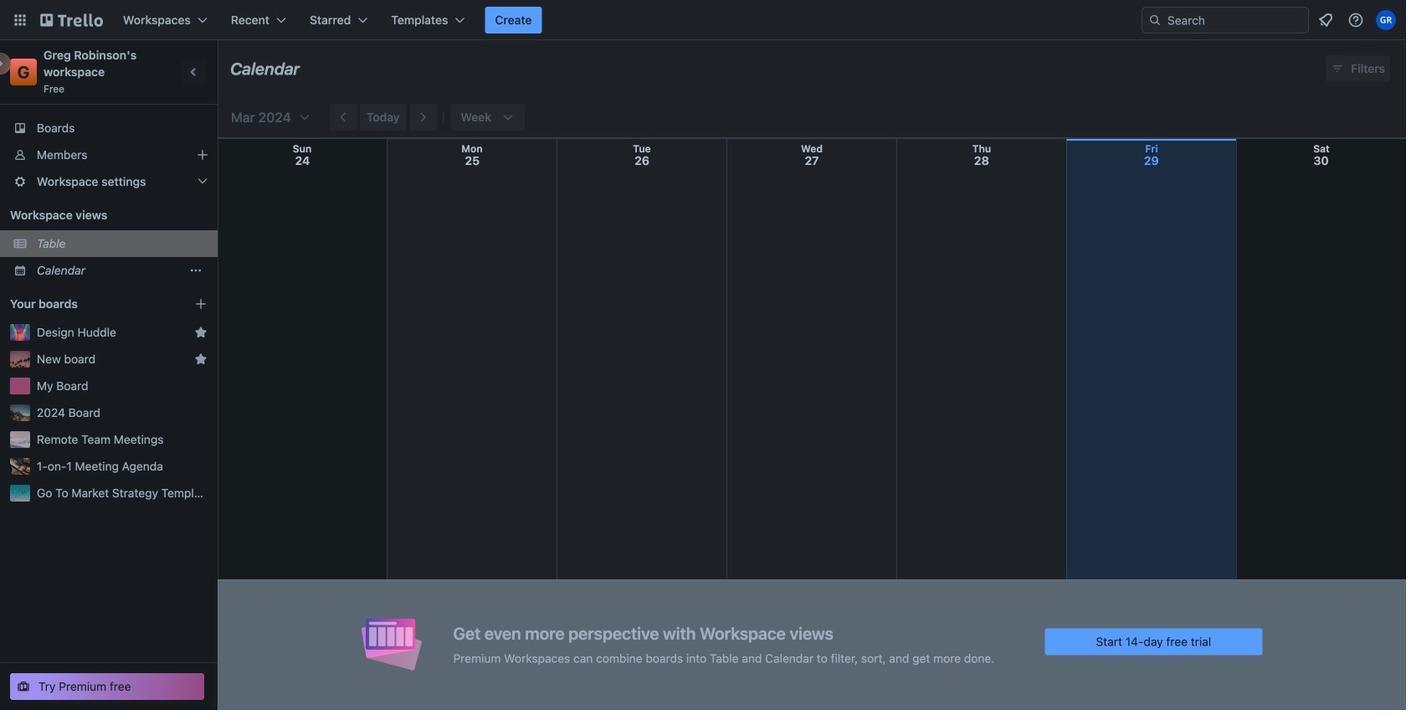Task type: vqa. For each thing, say whether or not it's contained in the screenshot.
The Bravo To Lauren For Taking The Lead And Finishing The New Landing Page Design!
no



Task type: locate. For each thing, give the bounding box(es) containing it.
0 vertical spatial starred icon image
[[194, 326, 208, 339]]

1 vertical spatial starred icon image
[[194, 353, 208, 366]]

back to home image
[[40, 7, 103, 33]]

None text field
[[230, 53, 300, 85]]

search image
[[1149, 13, 1162, 27]]

starred icon image
[[194, 326, 208, 339], [194, 353, 208, 366]]

1 starred icon image from the top
[[194, 326, 208, 339]]

workspace actions menu image
[[189, 264, 203, 277]]

your boards with 7 items element
[[10, 294, 169, 314]]

greg robinson (gregrobinson96) image
[[1377, 10, 1397, 30]]

add board image
[[194, 297, 208, 311]]



Task type: describe. For each thing, give the bounding box(es) containing it.
workspace navigation collapse icon image
[[183, 60, 206, 84]]

2 starred icon image from the top
[[194, 353, 208, 366]]

0 notifications image
[[1316, 10, 1336, 30]]

Search field
[[1142, 7, 1310, 33]]

open information menu image
[[1348, 12, 1365, 28]]

primary element
[[0, 0, 1407, 40]]



